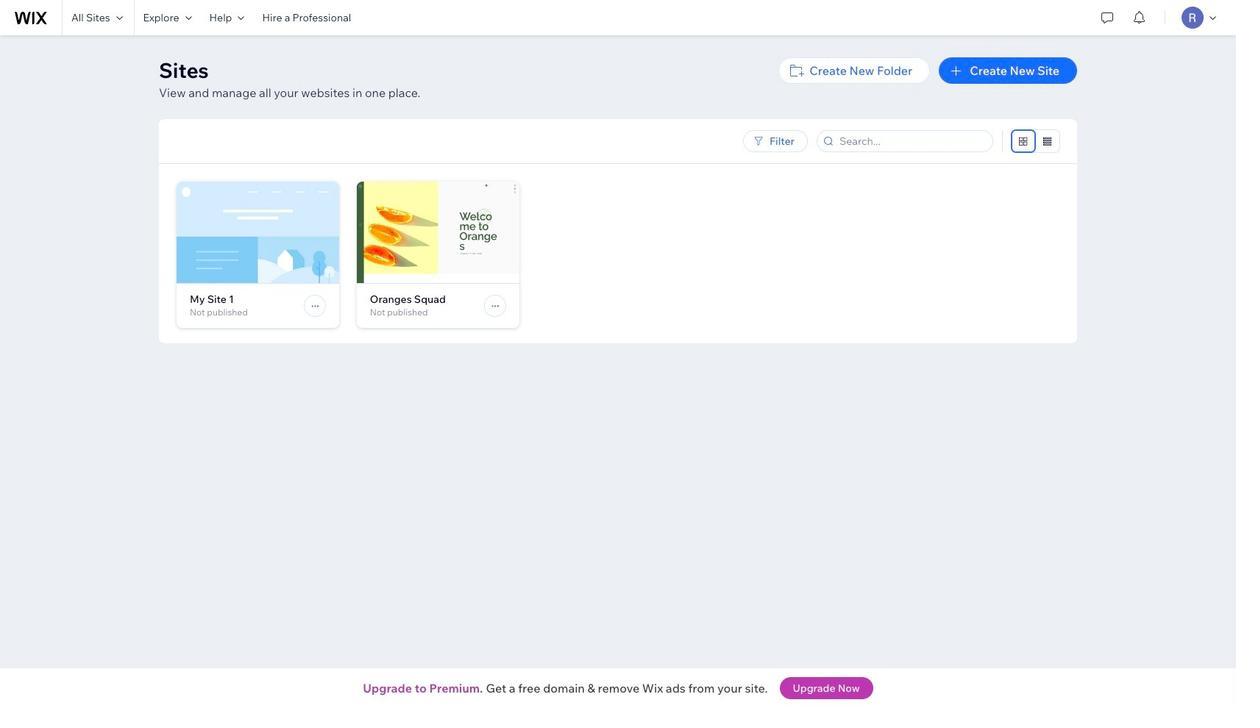 Task type: locate. For each thing, give the bounding box(es) containing it.
my site 1 image
[[177, 182, 339, 283]]

oranges squad image
[[357, 182, 519, 283]]

list
[[177, 182, 1078, 344]]



Task type: describe. For each thing, give the bounding box(es) containing it.
Search... field
[[835, 131, 989, 152]]



Task type: vqa. For each thing, say whether or not it's contained in the screenshot.
My Site 1 image
yes



